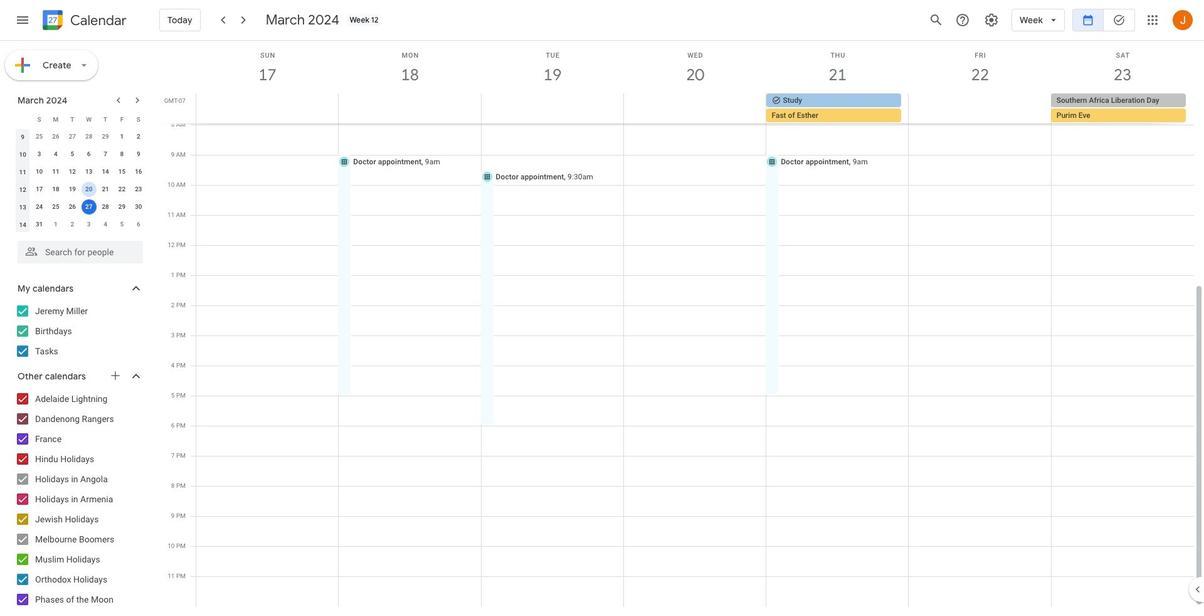 Task type: locate. For each thing, give the bounding box(es) containing it.
30 element
[[131, 200, 146, 215]]

6 element
[[81, 147, 96, 162]]

row group
[[14, 128, 147, 233]]

21 element
[[98, 182, 113, 197]]

add other calendars image
[[109, 370, 122, 382]]

grid
[[161, 41, 1205, 607]]

cell
[[196, 93, 339, 124], [339, 93, 481, 124], [481, 93, 624, 124], [624, 93, 767, 124], [767, 93, 909, 124], [909, 93, 1052, 124], [1052, 93, 1194, 124], [81, 181, 97, 198], [81, 198, 97, 216]]

my calendars list
[[3, 301, 156, 361]]

19 element
[[65, 182, 80, 197]]

calendar element
[[40, 8, 127, 35]]

11 element
[[48, 164, 63, 179]]

25 element
[[48, 200, 63, 215]]

row
[[191, 93, 1205, 124], [14, 110, 147, 128], [14, 128, 147, 146], [14, 146, 147, 163], [14, 163, 147, 181], [14, 181, 147, 198], [14, 198, 147, 216], [14, 216, 147, 233]]

10 element
[[32, 164, 47, 179]]

april 6 element
[[131, 217, 146, 232]]

23 element
[[131, 182, 146, 197]]

february 25 element
[[32, 129, 47, 144]]

18 element
[[48, 182, 63, 197]]

column header
[[14, 110, 31, 128]]

Search for people text field
[[25, 241, 136, 264]]

february 28 element
[[81, 129, 96, 144]]

None search field
[[0, 236, 156, 264]]

3 element
[[32, 147, 47, 162]]

february 27 element
[[65, 129, 80, 144]]

heading
[[68, 13, 127, 28]]

april 3 element
[[81, 217, 96, 232]]

2 element
[[131, 129, 146, 144]]



Task type: vqa. For each thing, say whether or not it's contained in the screenshot.
THU
no



Task type: describe. For each thing, give the bounding box(es) containing it.
main drawer image
[[15, 13, 30, 28]]

column header inside the march 2024 "grid"
[[14, 110, 31, 128]]

26 element
[[65, 200, 80, 215]]

29 element
[[114, 200, 130, 215]]

15 element
[[114, 164, 130, 179]]

22 element
[[114, 182, 130, 197]]

17 element
[[32, 182, 47, 197]]

february 29 element
[[98, 129, 113, 144]]

4 element
[[48, 147, 63, 162]]

april 2 element
[[65, 217, 80, 232]]

13 element
[[81, 164, 96, 179]]

12 element
[[65, 164, 80, 179]]

31 element
[[32, 217, 47, 232]]

5 element
[[65, 147, 80, 162]]

other calendars list
[[3, 389, 156, 607]]

14 element
[[98, 164, 113, 179]]

march 2024 grid
[[12, 110, 147, 233]]

february 26 element
[[48, 129, 63, 144]]

27, today element
[[81, 200, 96, 215]]

april 1 element
[[48, 217, 63, 232]]

row group inside the march 2024 "grid"
[[14, 128, 147, 233]]

heading inside calendar element
[[68, 13, 127, 28]]

8 element
[[114, 147, 130, 162]]

april 5 element
[[114, 217, 130, 232]]

28 element
[[98, 200, 113, 215]]

7 element
[[98, 147, 113, 162]]

16 element
[[131, 164, 146, 179]]

9 element
[[131, 147, 146, 162]]

1 element
[[114, 129, 130, 144]]

settings menu image
[[985, 13, 1000, 28]]

april 4 element
[[98, 217, 113, 232]]

20 element
[[81, 182, 96, 197]]

24 element
[[32, 200, 47, 215]]



